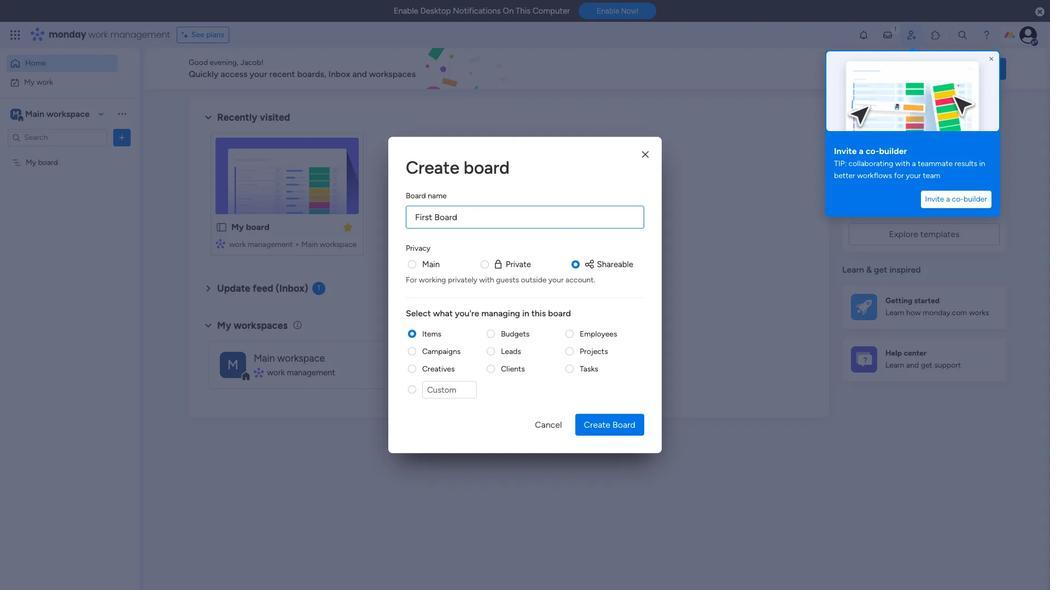 Task type: locate. For each thing, give the bounding box(es) containing it.
board
[[406, 191, 426, 200], [613, 420, 636, 430]]

builder
[[879, 146, 907, 156], [964, 195, 987, 204]]

2 vertical spatial in
[[522, 308, 529, 318]]

1 horizontal spatial m
[[227, 357, 239, 373]]

work management
[[267, 368, 335, 378]]

projects
[[580, 347, 608, 356]]

1 horizontal spatial board
[[613, 420, 636, 430]]

private
[[506, 260, 531, 269]]

cancel button
[[526, 414, 571, 436]]

0 horizontal spatial get
[[874, 265, 887, 275]]

0 vertical spatial get
[[874, 265, 887, 275]]

my inside button
[[24, 77, 35, 87]]

0 horizontal spatial my board
[[26, 158, 58, 167]]

my board right public board image at top
[[231, 222, 269, 232]]

main right workspace icon
[[25, 109, 44, 119]]

main inside the workspace selection element
[[25, 109, 44, 119]]

inbox image
[[882, 30, 893, 40]]

main inside privacy element
[[422, 260, 440, 269]]

guests
[[496, 275, 519, 284]]

v2 user feedback image
[[851, 62, 859, 75]]

your up 'made' on the right
[[874, 192, 891, 202]]

0 horizontal spatial board
[[406, 191, 426, 200]]

help image
[[981, 30, 992, 40]]

1 horizontal spatial builder
[[964, 195, 987, 204]]

in left minutes
[[932, 192, 939, 202]]

help
[[886, 349, 902, 358]]

enable now!
[[597, 7, 639, 15]]

enable left now! at the right top of the page
[[597, 7, 619, 15]]

tasks
[[580, 364, 598, 374]]

learn inside getting started learn how monday.com works
[[886, 309, 904, 318]]

enable for enable now!
[[597, 7, 619, 15]]

better
[[834, 171, 855, 180]]

Board name field
[[406, 206, 644, 229]]

1 horizontal spatial invite
[[925, 195, 944, 204]]

support
[[934, 361, 961, 370]]

how
[[906, 309, 921, 318]]

explore templates
[[889, 229, 960, 240]]

0 horizontal spatial with
[[479, 275, 494, 284]]

learn left &
[[842, 265, 864, 275]]

1 vertical spatial m
[[227, 357, 239, 373]]

teammate
[[918, 159, 953, 168]]

0 vertical spatial with
[[895, 159, 910, 168]]

your inside invite a co-builder tip: collaborating with a teammate results in better workflows for your team
[[906, 171, 921, 180]]

0 horizontal spatial co-
[[866, 146, 879, 156]]

workspace down remove from favorites icon
[[320, 240, 357, 249]]

1 vertical spatial main workspace
[[254, 353, 325, 365]]

budgets
[[501, 329, 530, 339]]

close image
[[987, 55, 996, 63]]

0 vertical spatial create
[[406, 157, 459, 178]]

workspace up work management
[[277, 353, 325, 365]]

0 vertical spatial m
[[13, 109, 19, 118]]

get down the center
[[921, 361, 932, 370]]

management for work management > main workspace
[[248, 240, 293, 249]]

1 vertical spatial management
[[248, 240, 293, 249]]

0 vertical spatial board
[[406, 191, 426, 200]]

0 vertical spatial templates
[[898, 205, 938, 216]]

dapulse close image
[[1035, 7, 1045, 18]]

enable inside the enable now! button
[[597, 7, 619, 15]]

0 horizontal spatial in
[[522, 308, 529, 318]]

enable
[[394, 6, 418, 16], [597, 7, 619, 15]]

learn down help
[[886, 361, 904, 370]]

1 vertical spatial board
[[613, 420, 636, 430]]

0 horizontal spatial workspaces
[[234, 320, 288, 332]]

create inside button
[[584, 420, 610, 430]]

invite inside invite a co-builder tip: collaborating with a teammate results in better workflows for your team
[[834, 146, 857, 156]]

workspace selection element
[[10, 107, 91, 122]]

0 horizontal spatial enable
[[394, 6, 418, 16]]

1 vertical spatial co-
[[952, 195, 964, 204]]

main up working on the left top of page
[[422, 260, 440, 269]]

0 horizontal spatial and
[[352, 69, 367, 79]]

0 vertical spatial co-
[[866, 146, 879, 156]]

invite inside button
[[925, 195, 944, 204]]

component image
[[216, 239, 225, 249]]

workspaces
[[369, 69, 416, 79], [234, 320, 288, 332]]

1 vertical spatial get
[[921, 361, 932, 370]]

m inside workspace icon
[[13, 109, 19, 118]]

main button
[[422, 258, 440, 271]]

ready-
[[849, 205, 874, 216]]

2 horizontal spatial a
[[946, 195, 950, 204]]

learn
[[842, 265, 864, 275], [886, 309, 904, 318], [886, 361, 904, 370]]

0 horizontal spatial m
[[13, 109, 19, 118]]

co- inside invite a co-builder tip: collaborating with a teammate results in better workflows for your team
[[866, 146, 879, 156]]

0 vertical spatial and
[[352, 69, 367, 79]]

a inside invite a co-builder button
[[946, 195, 950, 204]]

builder up for
[[879, 146, 907, 156]]

search everything image
[[957, 30, 968, 40]]

0 horizontal spatial a
[[859, 146, 864, 156]]

shareable
[[597, 260, 633, 269]]

create up "name"
[[406, 157, 459, 178]]

workspaces down the update feed (inbox)
[[234, 320, 288, 332]]

0 vertical spatial main workspace
[[25, 109, 90, 119]]

create board
[[406, 157, 510, 178]]

in right the results
[[979, 159, 985, 168]]

collaborating
[[849, 159, 893, 168]]

learn down "getting"
[[886, 309, 904, 318]]

search
[[970, 63, 998, 74]]

0 vertical spatial invite
[[834, 146, 857, 156]]

privacy
[[406, 244, 430, 253]]

minutes
[[941, 192, 972, 202]]

0 vertical spatial learn
[[842, 265, 864, 275]]

1 vertical spatial create
[[584, 420, 610, 430]]

home
[[25, 59, 46, 68]]

your right for
[[906, 171, 921, 180]]

my
[[24, 77, 35, 87], [26, 158, 36, 167], [231, 222, 244, 232], [217, 320, 231, 332]]

invite members image
[[906, 30, 917, 40]]

privacy heading
[[406, 243, 430, 254]]

2 horizontal spatial in
[[979, 159, 985, 168]]

0 vertical spatial workspaces
[[369, 69, 416, 79]]

close my workspaces image
[[202, 319, 215, 332]]

main workspace up search in workspace field
[[25, 109, 90, 119]]

1 vertical spatial invite
[[925, 195, 944, 204]]

2 vertical spatial workspace
[[277, 353, 325, 365]]

results
[[955, 159, 977, 168]]

you're
[[455, 308, 479, 318]]

invite for invite a co-builder tip: collaborating with a teammate results in better workflows for your team
[[834, 146, 857, 156]]

0 vertical spatial my board
[[26, 158, 58, 167]]

templates down workflow
[[898, 205, 938, 216]]

with inside privacy element
[[479, 275, 494, 284]]

m for workspace icon
[[13, 109, 19, 118]]

board
[[464, 157, 510, 178], [38, 158, 58, 167], [246, 222, 269, 232], [548, 308, 571, 318]]

work right component icon
[[229, 240, 246, 249]]

my work
[[24, 77, 53, 87]]

my down search in workspace field
[[26, 158, 36, 167]]

my board
[[26, 158, 58, 167], [231, 222, 269, 232]]

create board
[[584, 420, 636, 430]]

your down jacob!
[[250, 69, 267, 79]]

for
[[406, 275, 417, 284]]

templates image image
[[852, 107, 997, 182]]

0 vertical spatial a
[[859, 146, 864, 156]]

explore templates button
[[849, 224, 1000, 246]]

1 horizontal spatial with
[[895, 159, 910, 168]]

good evening, jacob! quickly access your recent boards, inbox and workspaces
[[189, 58, 416, 79]]

see
[[191, 30, 204, 39]]

workspace up search in workspace field
[[46, 109, 90, 119]]

0 vertical spatial in
[[979, 159, 985, 168]]

cancel
[[535, 420, 562, 430]]

builder inside button
[[964, 195, 987, 204]]

main right >
[[301, 240, 318, 249]]

co- inside button
[[952, 195, 964, 204]]

workspaces right inbox
[[369, 69, 416, 79]]

option
[[0, 153, 139, 155]]

1 vertical spatial with
[[974, 192, 991, 202]]

0 vertical spatial builder
[[879, 146, 907, 156]]

my right the close my workspaces image at the left bottom
[[217, 320, 231, 332]]

1 horizontal spatial get
[[921, 361, 932, 370]]

campaigns
[[422, 347, 461, 356]]

computer
[[533, 6, 570, 16]]

get
[[874, 265, 887, 275], [921, 361, 932, 370]]

co- down the results
[[952, 195, 964, 204]]

a for invite a co-builder
[[946, 195, 950, 204]]

see plans
[[191, 30, 224, 39]]

0 horizontal spatial builder
[[879, 146, 907, 156]]

give
[[864, 64, 881, 73]]

with
[[895, 159, 910, 168], [974, 192, 991, 202], [479, 275, 494, 284]]

0 vertical spatial management
[[110, 28, 170, 41]]

main up component image
[[254, 353, 275, 365]]

1 vertical spatial workspaces
[[234, 320, 288, 332]]

and right inbox
[[352, 69, 367, 79]]

enable for enable desktop notifications on this computer
[[394, 6, 418, 16]]

1 horizontal spatial in
[[932, 192, 939, 202]]

0 horizontal spatial invite
[[834, 146, 857, 156]]

select what you're managing in this board
[[406, 308, 571, 318]]

my workspaces
[[217, 320, 288, 332]]

managing
[[481, 308, 520, 318]]

my work button
[[7, 74, 118, 91]]

builder down the results
[[964, 195, 987, 204]]

my right public board image at top
[[231, 222, 244, 232]]

create inside heading
[[406, 157, 459, 178]]

1 horizontal spatial my board
[[231, 222, 269, 232]]

boost
[[849, 192, 872, 202]]

1 horizontal spatial main workspace
[[254, 353, 325, 365]]

1 vertical spatial a
[[912, 159, 916, 168]]

learn inside help center learn and get support
[[886, 361, 904, 370]]

select what you're managing in this board option group
[[406, 329, 644, 406]]

board name heading
[[406, 190, 447, 202]]

templates right explore
[[920, 229, 960, 240]]

quick search
[[946, 63, 998, 74]]

invite for invite a co-builder
[[925, 195, 944, 204]]

2 vertical spatial management
[[287, 368, 335, 378]]

2 vertical spatial with
[[479, 275, 494, 284]]

your right outside
[[548, 275, 564, 284]]

enable left desktop
[[394, 6, 418, 16]]

with right minutes
[[974, 192, 991, 202]]

your
[[250, 69, 267, 79], [906, 171, 921, 180], [874, 192, 891, 202], [548, 275, 564, 284]]

main workspace inside the workspace selection element
[[25, 109, 90, 119]]

1 horizontal spatial workspaces
[[369, 69, 416, 79]]

get right &
[[874, 265, 887, 275]]

1 horizontal spatial and
[[906, 361, 919, 370]]

1 horizontal spatial enable
[[597, 7, 619, 15]]

inspired
[[890, 265, 921, 275]]

a
[[859, 146, 864, 156], [912, 159, 916, 168], [946, 195, 950, 204]]

workspaces inside good evening, jacob! quickly access your recent boards, inbox and workspaces
[[369, 69, 416, 79]]

clients
[[501, 364, 525, 374]]

your inside boost your workflow in minutes with ready-made templates
[[874, 192, 891, 202]]

create board heading
[[406, 155, 644, 181]]

main
[[25, 109, 44, 119], [301, 240, 318, 249], [422, 260, 440, 269], [254, 353, 275, 365]]

my board down search in workspace field
[[26, 158, 58, 167]]

co- for invite a co-builder tip: collaborating with a teammate results in better workflows for your team
[[866, 146, 879, 156]]

1 vertical spatial templates
[[920, 229, 960, 240]]

feed
[[253, 283, 273, 295]]

in left this
[[522, 308, 529, 318]]

1 vertical spatial builder
[[964, 195, 987, 204]]

0 horizontal spatial main workspace
[[25, 109, 90, 119]]

work down home
[[36, 77, 53, 87]]

monday
[[49, 28, 86, 41]]

and inside help center learn and get support
[[906, 361, 919, 370]]

team
[[923, 171, 940, 180]]

with left the guests
[[479, 275, 494, 284]]

m
[[13, 109, 19, 118], [227, 357, 239, 373]]

my down home
[[24, 77, 35, 87]]

your inside good evening, jacob! quickly access your recent boards, inbox and workspaces
[[250, 69, 267, 79]]

on
[[503, 6, 514, 16]]

2 vertical spatial learn
[[886, 361, 904, 370]]

co- up collaborating on the right top of the page
[[866, 146, 879, 156]]

2 vertical spatial a
[[946, 195, 950, 204]]

and
[[352, 69, 367, 79], [906, 361, 919, 370]]

2 horizontal spatial with
[[974, 192, 991, 202]]

board name
[[406, 191, 447, 200]]

builder inside invite a co-builder tip: collaborating with a teammate results in better workflows for your team
[[879, 146, 907, 156]]

management
[[110, 28, 170, 41], [248, 240, 293, 249], [287, 368, 335, 378]]

main workspace up work management
[[254, 353, 325, 365]]

create right "cancel"
[[584, 420, 610, 430]]

(inbox)
[[276, 283, 308, 295]]

and down the center
[[906, 361, 919, 370]]

1 horizontal spatial create
[[584, 420, 610, 430]]

1 vertical spatial and
[[906, 361, 919, 370]]

quick
[[946, 63, 968, 74]]

1 vertical spatial in
[[932, 192, 939, 202]]

m inside workspace image
[[227, 357, 239, 373]]

1 horizontal spatial co-
[[952, 195, 964, 204]]

1 horizontal spatial a
[[912, 159, 916, 168]]

1 vertical spatial learn
[[886, 309, 904, 318]]

0 horizontal spatial create
[[406, 157, 459, 178]]

jacob simon image
[[1020, 26, 1037, 44]]

with up for
[[895, 159, 910, 168]]

close recently visited image
[[202, 111, 215, 124]]

workspace
[[46, 109, 90, 119], [320, 240, 357, 249], [277, 353, 325, 365]]

templates
[[898, 205, 938, 216], [920, 229, 960, 240]]

privately
[[448, 275, 477, 284]]

board inside "heading"
[[548, 308, 571, 318]]



Task type: describe. For each thing, give the bounding box(es) containing it.
my board list box
[[0, 151, 139, 319]]

get inside help center learn and get support
[[921, 361, 932, 370]]

create for create board
[[406, 157, 459, 178]]

center
[[904, 349, 927, 358]]

this
[[516, 6, 531, 16]]

working
[[419, 275, 446, 284]]

feedback
[[883, 64, 917, 73]]

work management > main workspace
[[229, 240, 357, 249]]

public board image
[[216, 222, 228, 234]]

workspace image
[[10, 108, 21, 120]]

close image
[[642, 150, 649, 159]]

this
[[531, 308, 546, 318]]

boards,
[[297, 69, 326, 79]]

select
[[406, 308, 431, 318]]

quickly
[[189, 69, 218, 79]]

templates inside boost your workflow in minutes with ready-made templates
[[898, 205, 938, 216]]

privacy element
[[406, 258, 644, 285]]

>
[[295, 240, 300, 249]]

update feed (inbox)
[[217, 283, 308, 295]]

getting
[[886, 296, 913, 306]]

my board inside list box
[[26, 158, 58, 167]]

notifications
[[453, 6, 501, 16]]

create board button
[[575, 414, 644, 436]]

workflows
[[857, 171, 892, 180]]

invite a co-builder button
[[921, 191, 992, 208]]

account.
[[566, 275, 595, 284]]

create for create board
[[584, 420, 610, 430]]

board inside heading
[[464, 157, 510, 178]]

1 vertical spatial workspace
[[320, 240, 357, 249]]

for
[[894, 171, 904, 180]]

select what you're managing in this board heading
[[406, 307, 644, 320]]

invite your team's illustration image
[[825, 50, 1000, 132]]

creatives
[[422, 364, 455, 374]]

board inside button
[[613, 420, 636, 430]]

boost your workflow in minutes with ready-made templates
[[849, 192, 991, 216]]

now!
[[621, 7, 639, 15]]

0 vertical spatial workspace
[[46, 109, 90, 119]]

tip:
[[834, 159, 847, 168]]

workspace image
[[220, 352, 246, 378]]

monday work management
[[49, 28, 170, 41]]

private button
[[493, 258, 531, 271]]

made
[[874, 205, 896, 216]]

outside
[[521, 275, 547, 284]]

management for work management
[[287, 368, 335, 378]]

a for invite a co-builder tip: collaborating with a teammate results in better workflows for your team
[[859, 146, 864, 156]]

board inside list box
[[38, 158, 58, 167]]

in inside "heading"
[[522, 308, 529, 318]]

quick search button
[[928, 58, 1006, 80]]

employees
[[580, 329, 617, 339]]

with inside invite a co-builder tip: collaborating with a teammate results in better workflows for your team
[[895, 159, 910, 168]]

m for workspace image
[[227, 357, 239, 373]]

desktop
[[420, 6, 451, 16]]

started
[[914, 296, 940, 306]]

what
[[433, 308, 453, 318]]

name
[[428, 191, 447, 200]]

monday.com
[[923, 309, 967, 318]]

invite a co-builder heading
[[834, 145, 992, 158]]

items
[[422, 329, 441, 339]]

templates inside the explore templates "button"
[[920, 229, 960, 240]]

notifications image
[[858, 30, 869, 40]]

workflow
[[893, 192, 929, 202]]

visited
[[260, 112, 290, 124]]

getting started learn how monday.com works
[[886, 296, 989, 318]]

inbox
[[328, 69, 350, 79]]

select product image
[[10, 30, 21, 40]]

v2 bolt switch image
[[936, 63, 943, 75]]

good
[[189, 58, 208, 67]]

co- for invite a co-builder
[[952, 195, 964, 204]]

update
[[217, 283, 250, 295]]

plans
[[206, 30, 224, 39]]

evening,
[[210, 58, 238, 67]]

see plans button
[[177, 27, 229, 43]]

recent
[[269, 69, 295, 79]]

explore
[[889, 229, 918, 240]]

learn for help
[[886, 361, 904, 370]]

access
[[221, 69, 247, 79]]

your inside privacy element
[[548, 275, 564, 284]]

Custom field
[[422, 381, 477, 399]]

learn & get inspired
[[842, 265, 921, 275]]

with inside boost your workflow in minutes with ready-made templates
[[974, 192, 991, 202]]

works
[[969, 309, 989, 318]]

and inside good evening, jacob! quickly access your recent boards, inbox and workspaces
[[352, 69, 367, 79]]

builder for invite a co-builder tip: collaborating with a teammate results in better workflows for your team
[[879, 146, 907, 156]]

apps image
[[930, 30, 941, 40]]

recently visited
[[217, 112, 290, 124]]

invite a co-builder
[[925, 195, 987, 204]]

in inside boost your workflow in minutes with ready-made templates
[[932, 192, 939, 202]]

getting started element
[[842, 285, 1006, 329]]

work right component image
[[267, 368, 285, 378]]

Search in workspace field
[[23, 131, 91, 144]]

learn for getting
[[886, 309, 904, 318]]

home button
[[7, 55, 118, 72]]

&
[[866, 265, 872, 275]]

remove from favorites image
[[342, 222, 353, 233]]

component image
[[254, 368, 263, 378]]

work right monday
[[88, 28, 108, 41]]

give feedback
[[864, 64, 917, 73]]

help center element
[[842, 338, 1006, 382]]

builder for invite a co-builder
[[964, 195, 987, 204]]

my inside list box
[[26, 158, 36, 167]]

work inside button
[[36, 77, 53, 87]]

1 image
[[890, 22, 900, 35]]

board inside heading
[[406, 191, 426, 200]]

enable desktop notifications on this computer
[[394, 6, 570, 16]]

leads
[[501, 347, 521, 356]]

1 vertical spatial my board
[[231, 222, 269, 232]]

in inside invite a co-builder tip: collaborating with a teammate results in better workflows for your team
[[979, 159, 985, 168]]

shareable button
[[584, 258, 633, 271]]

jacob!
[[240, 58, 264, 67]]

open update feed (inbox) image
[[202, 282, 215, 295]]



Task type: vqa. For each thing, say whether or not it's contained in the screenshot.
Quick search results list box
no



